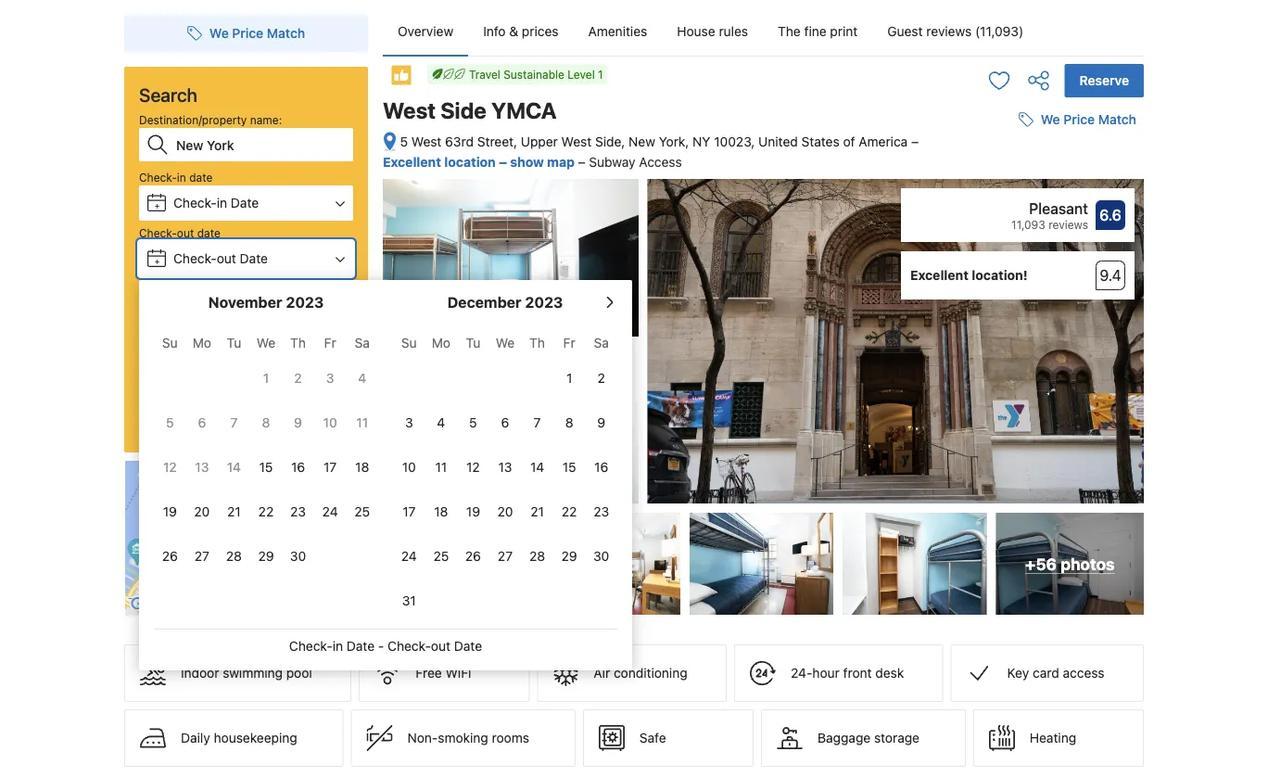 Task type: vqa. For each thing, say whether or not it's contained in the screenshot.


Task type: describe. For each thing, give the bounding box(es) containing it.
+56 photos link
[[996, 513, 1144, 615]]

date for check-out date
[[240, 251, 268, 266]]

1 December 2023 checkbox
[[553, 358, 585, 399]]

grid for december
[[393, 325, 618, 621]]

house rules
[[677, 24, 748, 39]]

2 · from the left
[[269, 297, 273, 312]]

10 for '10 december 2023' option on the left
[[402, 459, 416, 475]]

2 vertical spatial out
[[431, 638, 451, 654]]

check- for check-out date
[[139, 226, 177, 239]]

19 December 2023 checkbox
[[457, 491, 489, 532]]

check-out date
[[139, 226, 221, 239]]

19 for 19 checkbox
[[466, 504, 480, 519]]

6.6
[[1100, 206, 1122, 224]]

scored 9.4 element
[[1096, 261, 1126, 290]]

1 inside button
[[276, 297, 282, 312]]

info & prices link
[[468, 7, 574, 56]]

20 for the 20 checkbox
[[497, 504, 513, 519]]

check-in date - check-out date
[[289, 638, 482, 654]]

i'm
[[156, 360, 172, 373]]

1 horizontal spatial we price match
[[1041, 112, 1137, 127]]

house rules link
[[662, 7, 763, 56]]

6 for 6 december 2023 option on the bottom left
[[501, 415, 509, 430]]

storage
[[874, 730, 920, 746]]

1 · from the left
[[199, 297, 202, 312]]

14 December 2023 checkbox
[[521, 447, 553, 488]]

30 for 30 november 2023 option at the left bottom of page
[[290, 548, 306, 564]]

30 for 30 december 2023 checkbox
[[593, 548, 610, 564]]

level
[[568, 68, 595, 81]]

13 for 13 november 2023 option
[[195, 459, 209, 475]]

check-in date
[[139, 171, 213, 184]]

valign  initial image
[[390, 64, 413, 86]]

non-
[[408, 730, 438, 746]]

reserve
[[1080, 73, 1129, 88]]

entire
[[156, 336, 186, 349]]

heating button
[[973, 709, 1144, 767]]

united
[[759, 134, 798, 149]]

traveling
[[175, 360, 220, 373]]

access
[[639, 154, 682, 169]]

adults
[[159, 297, 195, 312]]

show on map
[[206, 547, 288, 562]]

17 for 17 "checkbox"
[[324, 459, 337, 475]]

2023 for november 2023
[[286, 293, 324, 311]]

2 horizontal spatial –
[[911, 134, 919, 149]]

8 for 8 'checkbox'
[[565, 415, 574, 430]]

25 for 25 november 2023 option
[[354, 504, 370, 519]]

1 horizontal spatial –
[[578, 154, 586, 169]]

out for date
[[217, 251, 236, 266]]

subway
[[589, 154, 636, 169]]

28 December 2023 checkbox
[[521, 536, 553, 577]]

rooms
[[492, 730, 529, 746]]

11 December 2023 checkbox
[[425, 447, 457, 488]]

info & prices
[[483, 24, 559, 39]]

the fine print
[[778, 24, 858, 39]]

prices
[[522, 24, 559, 39]]

21 December 2023 checkbox
[[521, 491, 553, 532]]

daily
[[181, 730, 210, 746]]

29 for 29 checkbox on the bottom left of the page
[[562, 548, 577, 564]]

west down valign  initial icon
[[383, 97, 436, 123]]

housekeeping
[[214, 730, 297, 746]]

0 horizontal spatial reviews
[[927, 24, 972, 39]]

key card access button
[[951, 645, 1144, 702]]

Where are you going? field
[[169, 128, 353, 161]]

30 November 2023 checkbox
[[282, 536, 314, 577]]

26 for the 26 "option"
[[465, 548, 481, 564]]

we down december 2023 at top left
[[496, 335, 515, 350]]

10 November 2023 checkbox
[[314, 402, 346, 443]]

free wifi button
[[359, 645, 530, 702]]

pleasant
[[1029, 200, 1089, 218]]

travel
[[469, 68, 501, 81]]

we price match button inside "search" section
[[180, 17, 313, 50]]

15 for 15 november 2023 option
[[259, 459, 273, 475]]

america
[[859, 134, 908, 149]]

27 for 27 november 2023 checkbox
[[195, 548, 209, 564]]

show
[[206, 547, 240, 562]]

63rd
[[445, 134, 474, 149]]

2 for the 2 checkbox
[[598, 370, 605, 386]]

excellent location – show map button
[[383, 154, 578, 169]]

14 November 2023 checkbox
[[218, 447, 250, 488]]

date for check-in date - check-out date
[[347, 638, 375, 654]]

18 for the "18" option
[[434, 504, 448, 519]]

& inside "search" section
[[227, 336, 235, 349]]

search inside "button"
[[223, 399, 270, 417]]

excellent location!
[[911, 268, 1028, 283]]

+ for check-in date
[[154, 200, 160, 210]]

tu for november
[[227, 335, 241, 350]]

11,093
[[1012, 218, 1046, 231]]

25 for 25 checkbox
[[433, 548, 449, 564]]

street,
[[477, 134, 517, 149]]

photos
[[1061, 554, 1115, 573]]

side
[[441, 97, 487, 123]]

su for november
[[162, 335, 178, 350]]

3 December 2023 checkbox
[[393, 402, 425, 443]]

rated pleasant element
[[911, 198, 1089, 220]]

16 December 2023 checkbox
[[585, 447, 618, 488]]

we up destination/property name:
[[209, 25, 229, 41]]

+56 photos
[[1026, 554, 1115, 573]]

-
[[378, 638, 384, 654]]

we up the pleasant
[[1041, 112, 1060, 127]]

indoor swimming pool button
[[124, 645, 352, 702]]

homes
[[189, 336, 224, 349]]

10 December 2023 checkbox
[[393, 447, 425, 488]]

23 December 2023 checkbox
[[585, 491, 618, 532]]

14 for 14 november 2023 option at left
[[227, 459, 241, 475]]

9 November 2023 checkbox
[[282, 402, 314, 443]]

match inside "search" section
[[267, 25, 305, 41]]

24-hour front desk button
[[734, 645, 944, 702]]

26 December 2023 checkbox
[[457, 536, 489, 577]]

december
[[447, 293, 522, 311]]

states
[[802, 134, 840, 149]]

25 November 2023 checkbox
[[346, 491, 378, 532]]

overview link
[[383, 7, 468, 56]]

5 for 5 option
[[166, 415, 174, 430]]

2023 for december 2023
[[525, 293, 563, 311]]

search button
[[139, 386, 353, 430]]

we up 'work'
[[257, 335, 276, 350]]

air conditioning
[[594, 665, 688, 681]]

print
[[830, 24, 858, 39]]

baggage
[[818, 730, 871, 746]]

safe
[[640, 730, 666, 746]]

0 horizontal spatial search
[[139, 83, 197, 105]]

12 for 12 november 2023 option
[[163, 459, 177, 475]]

destination/property name:
[[139, 113, 282, 126]]

th for december
[[530, 335, 545, 350]]

free wifi
[[416, 665, 471, 681]]

info
[[483, 24, 506, 39]]

check-out date
[[173, 251, 268, 266]]

21 November 2023 checkbox
[[218, 491, 250, 532]]

20 December 2023 checkbox
[[489, 491, 521, 532]]

3 for '3 november 2023' checkbox
[[326, 370, 334, 386]]

fr for november 2023
[[324, 335, 336, 350]]

13 December 2023 checkbox
[[489, 447, 521, 488]]

i'm traveling for work
[[156, 360, 266, 373]]

2 November 2023 checkbox
[[282, 358, 314, 399]]

25 December 2023 checkbox
[[425, 536, 457, 577]]

fine
[[804, 24, 827, 39]]

york,
[[659, 134, 689, 149]]

map inside "search" section
[[262, 547, 288, 562]]

29 for 29 november 2023 checkbox
[[258, 548, 274, 564]]

front
[[843, 665, 872, 681]]

check-in date
[[173, 195, 259, 210]]

10023,
[[714, 134, 755, 149]]

the
[[778, 24, 801, 39]]

fr for december 2023
[[563, 335, 576, 350]]

children
[[217, 297, 265, 312]]

name:
[[250, 113, 282, 126]]

7 for 7 option
[[230, 415, 238, 430]]

1 horizontal spatial match
[[1099, 112, 1137, 127]]

travel sustainable level 1
[[469, 68, 603, 81]]

29 December 2023 checkbox
[[553, 536, 585, 577]]

12 for 12 december 2023 'option' on the bottom left of page
[[467, 459, 480, 475]]

16 November 2023 checkbox
[[282, 447, 314, 488]]

31 December 2023 checkbox
[[393, 580, 425, 621]]

14 for 14 checkbox
[[530, 459, 544, 475]]

ny
[[693, 134, 711, 149]]

22 December 2023 checkbox
[[553, 491, 585, 532]]

4 November 2023 checkbox
[[346, 358, 378, 399]]

5 December 2023 checkbox
[[457, 402, 489, 443]]

+56
[[1026, 554, 1057, 573]]

9.4
[[1100, 267, 1122, 284]]

in for check-in date - check-out date
[[333, 638, 343, 654]]

card
[[1033, 665, 1060, 681]]

room
[[286, 297, 316, 312]]

22 November 2023 checkbox
[[250, 491, 282, 532]]

17 December 2023 checkbox
[[393, 491, 425, 532]]

18 for 18 november 2023 option
[[355, 459, 369, 475]]

4 December 2023 checkbox
[[425, 402, 457, 443]]

reviews inside pleasant 11,093 reviews
[[1049, 218, 1089, 231]]

ymca
[[491, 97, 557, 123]]

non-smoking rooms button
[[351, 709, 576, 767]]

check- for check-out date
[[173, 251, 217, 266]]

side,
[[595, 134, 625, 149]]

1 November 2023 checkbox
[[250, 358, 282, 399]]

entire homes & apartments
[[156, 336, 298, 349]]

tu for december
[[466, 335, 481, 350]]

daily housekeeping
[[181, 730, 297, 746]]

th for november
[[290, 335, 306, 350]]

22 for '22' checkbox
[[562, 504, 577, 519]]

5 November 2023 checkbox
[[154, 402, 186, 443]]

1 vertical spatial excellent
[[911, 268, 969, 283]]

8 December 2023 checkbox
[[553, 402, 585, 443]]



Task type: locate. For each thing, give the bounding box(es) containing it.
0 vertical spatial date
[[189, 171, 213, 184]]

11 inside option
[[435, 459, 447, 475]]

4
[[358, 370, 366, 386], [437, 415, 445, 430]]

indoor
[[181, 665, 219, 681]]

3 left "4 december 2023" 'option'
[[405, 415, 413, 430]]

7 inside option
[[230, 415, 238, 430]]

14
[[227, 459, 241, 475], [530, 459, 544, 475]]

5
[[400, 134, 408, 149], [166, 415, 174, 430], [469, 415, 477, 430]]

14 inside checkbox
[[530, 459, 544, 475]]

2023 right december
[[525, 293, 563, 311]]

5 right "4 december 2023" 'option'
[[469, 415, 477, 430]]

1 vertical spatial 18
[[434, 504, 448, 519]]

1 12 from the left
[[163, 459, 177, 475]]

2 20 from the left
[[497, 504, 513, 519]]

7 inside checkbox
[[534, 415, 541, 430]]

24 inside "checkbox"
[[322, 504, 338, 519]]

0 horizontal spatial 30
[[290, 548, 306, 564]]

1 vertical spatial in
[[217, 195, 227, 210]]

21 inside option
[[227, 504, 241, 519]]

0 vertical spatial 11
[[356, 415, 368, 430]]

0 horizontal spatial 9
[[294, 415, 302, 430]]

wifi
[[446, 665, 471, 681]]

26
[[162, 548, 178, 564], [465, 548, 481, 564]]

2 inside checkbox
[[598, 370, 605, 386]]

1 th from the left
[[290, 335, 306, 350]]

13 November 2023 checkbox
[[186, 447, 218, 488]]

2 right the 1 checkbox at left
[[294, 370, 302, 386]]

9 for 9 december 2023 option
[[597, 415, 606, 430]]

2 horizontal spatial 5
[[469, 415, 477, 430]]

1 horizontal spatial 15
[[563, 459, 576, 475]]

price down 'reserve' button
[[1064, 112, 1095, 127]]

hour
[[813, 665, 840, 681]]

18 December 2023 checkbox
[[425, 491, 457, 532]]

1 horizontal spatial 10
[[402, 459, 416, 475]]

4 inside option
[[358, 370, 366, 386]]

heating
[[1030, 730, 1077, 746]]

8 for 8 november 2023 checkbox
[[262, 415, 270, 430]]

28 inside "option"
[[529, 548, 545, 564]]

1 19 from the left
[[163, 504, 177, 519]]

1 22 from the left
[[258, 504, 274, 519]]

24 November 2023 checkbox
[[314, 491, 346, 532]]

6 December 2023 checkbox
[[489, 402, 521, 443]]

west side ymca
[[383, 97, 557, 123]]

19 right the "18" option
[[466, 504, 480, 519]]

·
[[199, 297, 202, 312], [269, 297, 273, 312]]

map
[[547, 154, 575, 169], [262, 547, 288, 562]]

24 inside checkbox
[[401, 548, 417, 564]]

1 horizontal spatial 26
[[465, 548, 481, 564]]

25 inside option
[[354, 504, 370, 519]]

24
[[322, 504, 338, 519], [401, 548, 417, 564]]

search down the 1 checkbox at left
[[223, 399, 270, 417]]

grid for november
[[154, 325, 378, 577]]

6 right 5 option
[[198, 415, 206, 430]]

1 vertical spatial +
[[154, 256, 160, 266]]

0 horizontal spatial 25
[[354, 504, 370, 519]]

3
[[326, 370, 334, 386], [405, 415, 413, 430]]

20
[[194, 504, 210, 519], [497, 504, 513, 519]]

6 November 2023 checkbox
[[186, 402, 218, 443]]

18 November 2023 checkbox
[[346, 447, 378, 488]]

5 for 5 december 2023 checkbox
[[469, 415, 477, 430]]

15 November 2023 checkbox
[[250, 447, 282, 488]]

0 vertical spatial &
[[509, 24, 518, 39]]

9 right 8 'checkbox'
[[597, 415, 606, 430]]

0 horizontal spatial 18
[[355, 459, 369, 475]]

0 horizontal spatial 6
[[198, 415, 206, 430]]

apartments
[[238, 336, 298, 349]]

1 vertical spatial match
[[1099, 112, 1137, 127]]

1 horizontal spatial search
[[223, 399, 270, 417]]

· left "0"
[[199, 297, 202, 312]]

2023
[[286, 293, 324, 311], [525, 293, 563, 311]]

1 horizontal spatial fr
[[563, 335, 576, 350]]

date up november
[[240, 251, 268, 266]]

1 vertical spatial price
[[1064, 112, 1095, 127]]

1 7 from the left
[[230, 415, 238, 430]]

2023 up apartments
[[286, 293, 324, 311]]

+
[[154, 200, 160, 210], [154, 256, 160, 266]]

november
[[208, 293, 282, 311]]

1 horizontal spatial 2023
[[525, 293, 563, 311]]

17 inside option
[[403, 504, 416, 519]]

26 inside "option"
[[465, 548, 481, 564]]

in for check-in date
[[217, 195, 227, 210]]

8 inside checkbox
[[262, 415, 270, 430]]

reviews down the pleasant
[[1049, 218, 1089, 231]]

30
[[290, 548, 306, 564], [593, 548, 610, 564]]

2 13 from the left
[[498, 459, 512, 475]]

tu up for
[[227, 335, 241, 350]]

0 horizontal spatial 4
[[358, 370, 366, 386]]

0 horizontal spatial 2
[[147, 297, 155, 312]]

15 for 15 december 2023 checkbox
[[563, 459, 576, 475]]

0 horizontal spatial mo
[[193, 335, 211, 350]]

1 horizontal spatial &
[[509, 24, 518, 39]]

2 grid from the left
[[393, 325, 618, 621]]

16 for the 16 option
[[595, 459, 609, 475]]

2 19 from the left
[[466, 504, 480, 519]]

1 horizontal spatial 27
[[498, 548, 513, 564]]

27 November 2023 checkbox
[[186, 536, 218, 577]]

excellent inside "5 west 63rd street, upper west side, new york, ny 10023, united states of america – excellent location – show map – subway access"
[[383, 154, 441, 169]]

2 for '2 november 2023' option in the left of the page
[[294, 370, 302, 386]]

2 + from the top
[[154, 256, 160, 266]]

24 for 24 december 2023 checkbox
[[401, 548, 417, 564]]

10 left 11 december 2023 option
[[402, 459, 416, 475]]

23 right 22 option
[[290, 504, 306, 519]]

1 right the "level"
[[598, 68, 603, 81]]

17 for 17 december 2023 option
[[403, 504, 416, 519]]

1 vertical spatial 24
[[401, 548, 417, 564]]

27 for 27 december 2023 option
[[498, 548, 513, 564]]

date down where are you going? field
[[231, 195, 259, 210]]

1 left '2 november 2023' option in the left of the page
[[263, 370, 269, 386]]

1 vertical spatial we price match button
[[1011, 103, 1144, 136]]

24 left 25 checkbox
[[401, 548, 417, 564]]

1 21 from the left
[[227, 504, 241, 519]]

20 right the 19 november 2023 'checkbox'
[[194, 504, 210, 519]]

0 vertical spatial reviews
[[927, 24, 972, 39]]

12 right 11 december 2023 option
[[467, 459, 480, 475]]

0 horizontal spatial tu
[[227, 335, 241, 350]]

free
[[416, 665, 442, 681]]

19
[[163, 504, 177, 519], [466, 504, 480, 519]]

8 November 2023 checkbox
[[250, 402, 282, 443]]

su up the 3 december 2023 checkbox
[[401, 335, 417, 350]]

th
[[290, 335, 306, 350], [530, 335, 545, 350]]

we price match button down 'reserve' button
[[1011, 103, 1144, 136]]

8 inside 'checkbox'
[[565, 415, 574, 430]]

5 inside option
[[166, 415, 174, 430]]

1 8 from the left
[[262, 415, 270, 430]]

13 right 12 november 2023 option
[[195, 459, 209, 475]]

21 left 22 option
[[227, 504, 241, 519]]

17 inside "checkbox"
[[324, 459, 337, 475]]

3 for the 3 december 2023 checkbox
[[405, 415, 413, 430]]

0 horizontal spatial fr
[[324, 335, 336, 350]]

1 inside checkbox
[[263, 370, 269, 386]]

mo for december
[[432, 335, 451, 350]]

smoking
[[438, 730, 488, 746]]

1 horizontal spatial 16
[[595, 459, 609, 475]]

0 vertical spatial 4
[[358, 370, 366, 386]]

27 inside 27 december 2023 option
[[498, 548, 513, 564]]

11 right 10 checkbox on the bottom left of the page
[[356, 415, 368, 430]]

10 right "9 november 2023" option
[[323, 415, 337, 430]]

1 inside option
[[567, 370, 572, 386]]

of
[[843, 134, 855, 149]]

8
[[262, 415, 270, 430], [565, 415, 574, 430]]

1 horizontal spatial in
[[217, 195, 227, 210]]

0 horizontal spatial &
[[227, 336, 235, 349]]

26 right 25 checkbox
[[465, 548, 481, 564]]

1 horizontal spatial map
[[547, 154, 575, 169]]

we price match inside "search" section
[[209, 25, 305, 41]]

0 horizontal spatial 27
[[195, 548, 209, 564]]

west left side,
[[562, 134, 592, 149]]

14 right the 13 december 2023 checkbox
[[530, 459, 544, 475]]

2 su from the left
[[401, 335, 417, 350]]

guest reviews (11,093)
[[888, 24, 1024, 39]]

guest
[[888, 24, 923, 39]]

map down upper
[[547, 154, 575, 169]]

29 right 28 november 2023 option
[[258, 548, 274, 564]]

0 horizontal spatial we price match button
[[180, 17, 313, 50]]

4 for "4 december 2023" 'option'
[[437, 415, 445, 430]]

25 right the 24 "checkbox"
[[354, 504, 370, 519]]

out up 2 adults · 0 children · 1 room
[[217, 251, 236, 266]]

27 inside 27 november 2023 checkbox
[[195, 548, 209, 564]]

9 right 8 november 2023 checkbox
[[294, 415, 302, 430]]

20 inside checkbox
[[497, 504, 513, 519]]

0 horizontal spatial match
[[267, 25, 305, 41]]

2 28 from the left
[[529, 548, 545, 564]]

0 vertical spatial 10
[[323, 415, 337, 430]]

location
[[445, 154, 496, 169]]

0 horizontal spatial 22
[[258, 504, 274, 519]]

out for date
[[177, 226, 194, 239]]

9 December 2023 checkbox
[[585, 402, 618, 443]]

28 left on
[[226, 548, 242, 564]]

work
[[241, 360, 266, 373]]

2 2023 from the left
[[525, 293, 563, 311]]

su up i'm at the top left of the page
[[162, 335, 178, 350]]

27 December 2023 checkbox
[[489, 536, 521, 577]]

10 inside option
[[402, 459, 416, 475]]

2 22 from the left
[[562, 504, 577, 519]]

th up '2 november 2023' option in the left of the page
[[290, 335, 306, 350]]

15 inside checkbox
[[563, 459, 576, 475]]

22 left 23 checkbox on the bottom left of page
[[258, 504, 274, 519]]

23 for 23 checkbox on the bottom left of page
[[290, 504, 306, 519]]

mo down december
[[432, 335, 451, 350]]

2 29 from the left
[[562, 548, 577, 564]]

24 December 2023 checkbox
[[393, 536, 425, 577]]

2 7 from the left
[[534, 415, 541, 430]]

6 inside checkbox
[[198, 415, 206, 430]]

search up destination/property
[[139, 83, 197, 105]]

1 horizontal spatial excellent
[[911, 268, 969, 283]]

mo up "traveling"
[[193, 335, 211, 350]]

30 inside option
[[290, 548, 306, 564]]

9 for "9 november 2023" option
[[294, 415, 302, 430]]

1 29 from the left
[[258, 548, 274, 564]]

1 23 from the left
[[290, 504, 306, 519]]

0 horizontal spatial out
[[177, 226, 194, 239]]

2 adults · 0 children · 1 room
[[147, 297, 316, 312]]

2 right 1 option
[[598, 370, 605, 386]]

9 inside option
[[597, 415, 606, 430]]

30 right 29 november 2023 checkbox
[[290, 548, 306, 564]]

14 inside option
[[227, 459, 241, 475]]

2 horizontal spatial 2
[[598, 370, 605, 386]]

+ for check-out date
[[154, 256, 160, 266]]

date for check-in date
[[231, 195, 259, 210]]

16 right 15 november 2023 option
[[291, 459, 305, 475]]

1 horizontal spatial we price match button
[[1011, 103, 1144, 136]]

check- for check-in date - check-out date
[[289, 638, 333, 654]]

7 December 2023 checkbox
[[521, 402, 553, 443]]

8 right 7 option
[[262, 415, 270, 430]]

key
[[1008, 665, 1030, 681]]

2 16 from the left
[[595, 459, 609, 475]]

16 inside checkbox
[[291, 459, 305, 475]]

click to open map view image
[[383, 131, 397, 153]]

1 horizontal spatial 4
[[437, 415, 445, 430]]

12 November 2023 checkbox
[[154, 447, 186, 488]]

2 14 from the left
[[530, 459, 544, 475]]

10 for 10 checkbox on the bottom left of the page
[[323, 415, 337, 430]]

2 inside option
[[294, 370, 302, 386]]

0 horizontal spatial 23
[[290, 504, 306, 519]]

2 21 from the left
[[531, 504, 544, 519]]

+ down the check-out date
[[154, 256, 160, 266]]

scored 6.6 element
[[1096, 200, 1126, 230]]

reviews right 'guest' on the right
[[927, 24, 972, 39]]

in left -
[[333, 638, 343, 654]]

17 left the "18" option
[[403, 504, 416, 519]]

1 9 from the left
[[294, 415, 302, 430]]

1 fr from the left
[[324, 335, 336, 350]]

22 inside option
[[258, 504, 274, 519]]

2 26 from the left
[[465, 548, 481, 564]]

1 left the room
[[276, 297, 282, 312]]

1 vertical spatial reviews
[[1049, 218, 1089, 231]]

2 tu from the left
[[466, 335, 481, 350]]

0 horizontal spatial 29
[[258, 548, 274, 564]]

date for check-out date
[[197, 226, 221, 239]]

5 inside checkbox
[[469, 415, 477, 430]]

7 for 7 december 2023 checkbox at the left bottom of page
[[534, 415, 541, 430]]

guest reviews (11,093) link
[[873, 7, 1039, 56]]

19 inside checkbox
[[466, 504, 480, 519]]

9
[[294, 415, 302, 430], [597, 415, 606, 430]]

sa for december 2023
[[594, 335, 609, 350]]

0 horizontal spatial grid
[[154, 325, 378, 577]]

2 horizontal spatial out
[[431, 638, 451, 654]]

2 left 'adults'
[[147, 297, 155, 312]]

su for december
[[401, 335, 417, 350]]

check- for check-in date
[[139, 171, 177, 184]]

1 horizontal spatial 3
[[405, 415, 413, 430]]

1 tu from the left
[[227, 335, 241, 350]]

in up the check-out date
[[217, 195, 227, 210]]

tu
[[227, 335, 241, 350], [466, 335, 481, 350]]

1 horizontal spatial 28
[[529, 548, 545, 564]]

12 inside option
[[163, 459, 177, 475]]

17 right '16 november 2023' checkbox
[[324, 459, 337, 475]]

1 horizontal spatial 2
[[294, 370, 302, 386]]

1 horizontal spatial 22
[[562, 504, 577, 519]]

pool
[[286, 665, 312, 681]]

1 vertical spatial out
[[217, 251, 236, 266]]

1 horizontal spatial 8
[[565, 415, 574, 430]]

1 27 from the left
[[195, 548, 209, 564]]

2 15 from the left
[[563, 459, 576, 475]]

2 8 from the left
[[565, 415, 574, 430]]

4 right the 3 december 2023 checkbox
[[437, 415, 445, 430]]

0 vertical spatial in
[[177, 171, 186, 184]]

0 horizontal spatial sa
[[355, 335, 370, 350]]

1 horizontal spatial 13
[[498, 459, 512, 475]]

fr up 1 option
[[563, 335, 576, 350]]

11 for 11 december 2023 option
[[435, 459, 447, 475]]

20 November 2023 checkbox
[[186, 491, 218, 532]]

24-hour front desk
[[791, 665, 904, 681]]

mo for november
[[193, 335, 211, 350]]

1 horizontal spatial 9
[[597, 415, 606, 430]]

26 inside option
[[162, 548, 178, 564]]

27
[[195, 548, 209, 564], [498, 548, 513, 564]]

13 inside checkbox
[[498, 459, 512, 475]]

access
[[1063, 665, 1105, 681]]

11
[[356, 415, 368, 430], [435, 459, 447, 475]]

13 inside option
[[195, 459, 209, 475]]

date
[[189, 171, 213, 184], [197, 226, 221, 239]]

0 vertical spatial map
[[547, 154, 575, 169]]

& right info
[[509, 24, 518, 39]]

1 15 from the left
[[259, 459, 273, 475]]

16 right 15 december 2023 checkbox
[[595, 459, 609, 475]]

25 left the 26 "option"
[[433, 548, 449, 564]]

1 horizontal spatial 21
[[531, 504, 544, 519]]

2 6 from the left
[[501, 415, 509, 430]]

sa up 4 november 2023 option
[[355, 335, 370, 350]]

19 November 2023 checkbox
[[154, 491, 186, 532]]

1 vertical spatial &
[[227, 336, 235, 349]]

0 horizontal spatial 15
[[259, 459, 273, 475]]

2 sa from the left
[[594, 335, 609, 350]]

0 horizontal spatial 8
[[262, 415, 270, 430]]

baggage storage
[[818, 730, 920, 746]]

1 2023 from the left
[[286, 293, 324, 311]]

7 right 6 november 2023 checkbox on the left
[[230, 415, 238, 430]]

6 for 6 november 2023 checkbox on the left
[[198, 415, 206, 430]]

out down the check-in date
[[177, 226, 194, 239]]

1 mo from the left
[[193, 335, 211, 350]]

12 December 2023 checkbox
[[457, 447, 489, 488]]

15 right 14 checkbox
[[563, 459, 576, 475]]

upper
[[521, 134, 558, 149]]

22 for 22 option
[[258, 504, 274, 519]]

25 inside checkbox
[[433, 548, 449, 564]]

west left 63rd
[[411, 134, 442, 149]]

1 horizontal spatial out
[[217, 251, 236, 266]]

0 horizontal spatial 28
[[226, 548, 242, 564]]

17 November 2023 checkbox
[[314, 447, 346, 488]]

1 28 from the left
[[226, 548, 242, 564]]

swimming
[[223, 665, 283, 681]]

0 vertical spatial 24
[[322, 504, 338, 519]]

–
[[911, 134, 919, 149], [499, 154, 507, 169], [578, 154, 586, 169]]

we price match
[[209, 25, 305, 41], [1041, 112, 1137, 127]]

– left subway
[[578, 154, 586, 169]]

19 inside 'checkbox'
[[163, 504, 177, 519]]

indoor swimming pool
[[181, 665, 312, 681]]

15 inside option
[[259, 459, 273, 475]]

24 for the 24 "checkbox"
[[322, 504, 338, 519]]

5 right click to open map view icon
[[400, 134, 408, 149]]

30 December 2023 checkbox
[[585, 536, 618, 577]]

21 for 21 december 2023 checkbox
[[531, 504, 544, 519]]

sa for november 2023
[[355, 335, 370, 350]]

19 for the 19 november 2023 'checkbox'
[[163, 504, 177, 519]]

18 right 17 december 2023 option
[[434, 504, 448, 519]]

1 sa from the left
[[355, 335, 370, 350]]

23 right '22' checkbox
[[594, 504, 609, 519]]

24-
[[791, 665, 813, 681]]

2 27 from the left
[[498, 548, 513, 564]]

date left -
[[347, 638, 375, 654]]

28 right 27 december 2023 option
[[529, 548, 545, 564]]

2 th from the left
[[530, 335, 545, 350]]

grid
[[154, 325, 378, 577], [393, 325, 618, 621]]

2 23 from the left
[[594, 504, 609, 519]]

we price match down 'reserve' button
[[1041, 112, 1137, 127]]

2 9 from the left
[[597, 415, 606, 430]]

amenities
[[588, 24, 647, 39]]

29 right 28 december 2023 "option"
[[562, 548, 577, 564]]

for
[[223, 360, 238, 373]]

9 inside option
[[294, 415, 302, 430]]

11 for 11 november 2023 "option"
[[356, 415, 368, 430]]

1 horizontal spatial grid
[[393, 325, 618, 621]]

23 November 2023 checkbox
[[282, 491, 314, 532]]

1 horizontal spatial 19
[[466, 504, 480, 519]]

1 30 from the left
[[290, 548, 306, 564]]

21
[[227, 504, 241, 519], [531, 504, 544, 519]]

5 inside "5 west 63rd street, upper west side, new york, ny 10023, united states of america – excellent location – show map – subway access"
[[400, 134, 408, 149]]

map right on
[[262, 547, 288, 562]]

28 inside option
[[226, 548, 242, 564]]

– down street,
[[499, 154, 507, 169]]

29 November 2023 checkbox
[[250, 536, 282, 577]]

19 left 20 november 2023 option
[[163, 504, 177, 519]]

date for check-in date
[[189, 171, 213, 184]]

0 horizontal spatial 24
[[322, 504, 338, 519]]

18 right 17 "checkbox"
[[355, 459, 369, 475]]

new
[[629, 134, 656, 149]]

map inside "5 west 63rd street, upper west side, new york, ny 10023, united states of america – excellent location – show map – subway access"
[[547, 154, 575, 169]]

0
[[206, 297, 214, 312]]

28
[[226, 548, 242, 564], [529, 548, 545, 564]]

1 vertical spatial search
[[223, 399, 270, 417]]

1 16 from the left
[[291, 459, 305, 475]]

11 inside "option"
[[356, 415, 368, 430]]

0 vertical spatial we price match
[[209, 25, 305, 41]]

check-
[[139, 171, 177, 184], [173, 195, 217, 210], [139, 226, 177, 239], [173, 251, 217, 266], [289, 638, 333, 654], [388, 638, 431, 654]]

match down 'reserve' button
[[1099, 112, 1137, 127]]

13 for the 13 december 2023 checkbox
[[498, 459, 512, 475]]

10 inside checkbox
[[323, 415, 337, 430]]

0 vertical spatial price
[[232, 25, 263, 41]]

26 November 2023 checkbox
[[154, 536, 186, 577]]

1 horizontal spatial 17
[[403, 504, 416, 519]]

11 November 2023 checkbox
[[346, 402, 378, 443]]

2 inside button
[[147, 297, 155, 312]]

tu down december
[[466, 335, 481, 350]]

– right america on the right of page
[[911, 134, 919, 149]]

20 for 20 november 2023 option
[[194, 504, 210, 519]]

out
[[177, 226, 194, 239], [217, 251, 236, 266], [431, 638, 451, 654]]

air conditioning button
[[537, 645, 727, 702]]

2 December 2023 checkbox
[[585, 358, 618, 399]]

3 November 2023 checkbox
[[314, 358, 346, 399]]

2 vertical spatial in
[[333, 638, 343, 654]]

1 vertical spatial 3
[[405, 415, 413, 430]]

0 horizontal spatial map
[[262, 547, 288, 562]]

1 horizontal spatial 14
[[530, 459, 544, 475]]

0 vertical spatial out
[[177, 226, 194, 239]]

15 December 2023 checkbox
[[553, 447, 585, 488]]

2
[[147, 297, 155, 312], [294, 370, 302, 386], [598, 370, 605, 386]]

on
[[243, 547, 258, 562]]

2 12 from the left
[[467, 459, 480, 475]]

28 for 28 december 2023 "option"
[[529, 548, 545, 564]]

1 left the 2 checkbox
[[567, 370, 572, 386]]

amenities link
[[574, 7, 662, 56]]

1 grid from the left
[[154, 325, 378, 577]]

safe button
[[583, 709, 754, 767]]

7 November 2023 checkbox
[[218, 402, 250, 443]]

1 horizontal spatial 30
[[593, 548, 610, 564]]

in for check-in date
[[177, 171, 186, 184]]

location!
[[972, 268, 1028, 283]]

22 inside checkbox
[[562, 504, 577, 519]]

15 right 14 november 2023 option at left
[[259, 459, 273, 475]]

5 west 63rd street, upper west side, new york, ny 10023, united states of america – excellent location – show map – subway access
[[383, 134, 919, 169]]

excellent
[[383, 154, 441, 169], [911, 268, 969, 283]]

excellent left location!
[[911, 268, 969, 283]]

20 inside option
[[194, 504, 210, 519]]

house
[[677, 24, 716, 39]]

13 left 14 checkbox
[[498, 459, 512, 475]]

28 November 2023 checkbox
[[218, 536, 250, 577]]

0 vertical spatial 18
[[355, 459, 369, 475]]

date up the check-in date
[[189, 171, 213, 184]]

1 6 from the left
[[198, 415, 206, 430]]

26 for 26 november 2023 option
[[162, 548, 178, 564]]

key card access
[[1008, 665, 1105, 681]]

4 inside 'option'
[[437, 415, 445, 430]]

16 inside option
[[595, 459, 609, 475]]

1 14 from the left
[[227, 459, 241, 475]]

1 20 from the left
[[194, 504, 210, 519]]

2 mo from the left
[[432, 335, 451, 350]]

excellent down click to open map view icon
[[383, 154, 441, 169]]

1 horizontal spatial 25
[[433, 548, 449, 564]]

18 inside option
[[355, 459, 369, 475]]

mo
[[193, 335, 211, 350], [432, 335, 451, 350]]

1 vertical spatial 17
[[403, 504, 416, 519]]

24 right 23 checkbox on the bottom left of page
[[322, 504, 338, 519]]

1 13 from the left
[[195, 459, 209, 475]]

1 horizontal spatial 23
[[594, 504, 609, 519]]

match up "name:"
[[267, 25, 305, 41]]

1 vertical spatial map
[[262, 547, 288, 562]]

2 30 from the left
[[593, 548, 610, 564]]

0 horizontal spatial 2023
[[286, 293, 324, 311]]

date up check-out date
[[197, 226, 221, 239]]

daily housekeeping button
[[124, 709, 344, 767]]

20 right 19 checkbox
[[497, 504, 513, 519]]

price inside "search" section
[[232, 25, 263, 41]]

0 horizontal spatial 7
[[230, 415, 238, 430]]

non-smoking rooms
[[408, 730, 529, 746]]

1 su from the left
[[162, 335, 178, 350]]

check- for check-in date
[[173, 195, 217, 210]]

1 horizontal spatial 20
[[497, 504, 513, 519]]

21 inside checkbox
[[531, 504, 544, 519]]

2 fr from the left
[[563, 335, 576, 350]]

price up "name:"
[[232, 25, 263, 41]]

28 for 28 november 2023 option
[[226, 548, 242, 564]]

search section
[[117, 0, 632, 670]]

21 right the 20 checkbox
[[531, 504, 544, 519]]

baggage storage button
[[761, 709, 966, 767]]

16 for '16 november 2023' checkbox
[[291, 459, 305, 475]]

1 horizontal spatial price
[[1064, 112, 1095, 127]]

12 inside 'option'
[[467, 459, 480, 475]]

0 vertical spatial excellent
[[383, 154, 441, 169]]

0 horizontal spatial 12
[[163, 459, 177, 475]]

conditioning
[[614, 665, 688, 681]]

21 for 21 option
[[227, 504, 241, 519]]

rules
[[719, 24, 748, 39]]

4 for 4 november 2023 option
[[358, 370, 366, 386]]

0 horizontal spatial –
[[499, 154, 507, 169]]

30 inside checkbox
[[593, 548, 610, 564]]

23 for 23 checkbox
[[594, 504, 609, 519]]

1 + from the top
[[154, 200, 160, 210]]

3 right '2 november 2023' option in the left of the page
[[326, 370, 334, 386]]

30 right 29 checkbox on the bottom left of the page
[[593, 548, 610, 564]]

fr
[[324, 335, 336, 350], [563, 335, 576, 350]]

18 inside option
[[434, 504, 448, 519]]

date
[[231, 195, 259, 210], [240, 251, 268, 266], [347, 638, 375, 654], [454, 638, 482, 654]]

1 horizontal spatial th
[[530, 335, 545, 350]]

0 horizontal spatial 26
[[162, 548, 178, 564]]

1 26 from the left
[[162, 548, 178, 564]]

6 inside option
[[501, 415, 509, 430]]

0 horizontal spatial in
[[177, 171, 186, 184]]

0 vertical spatial 25
[[354, 504, 370, 519]]

12 left 13 november 2023 option
[[163, 459, 177, 475]]

date up the wifi
[[454, 638, 482, 654]]



